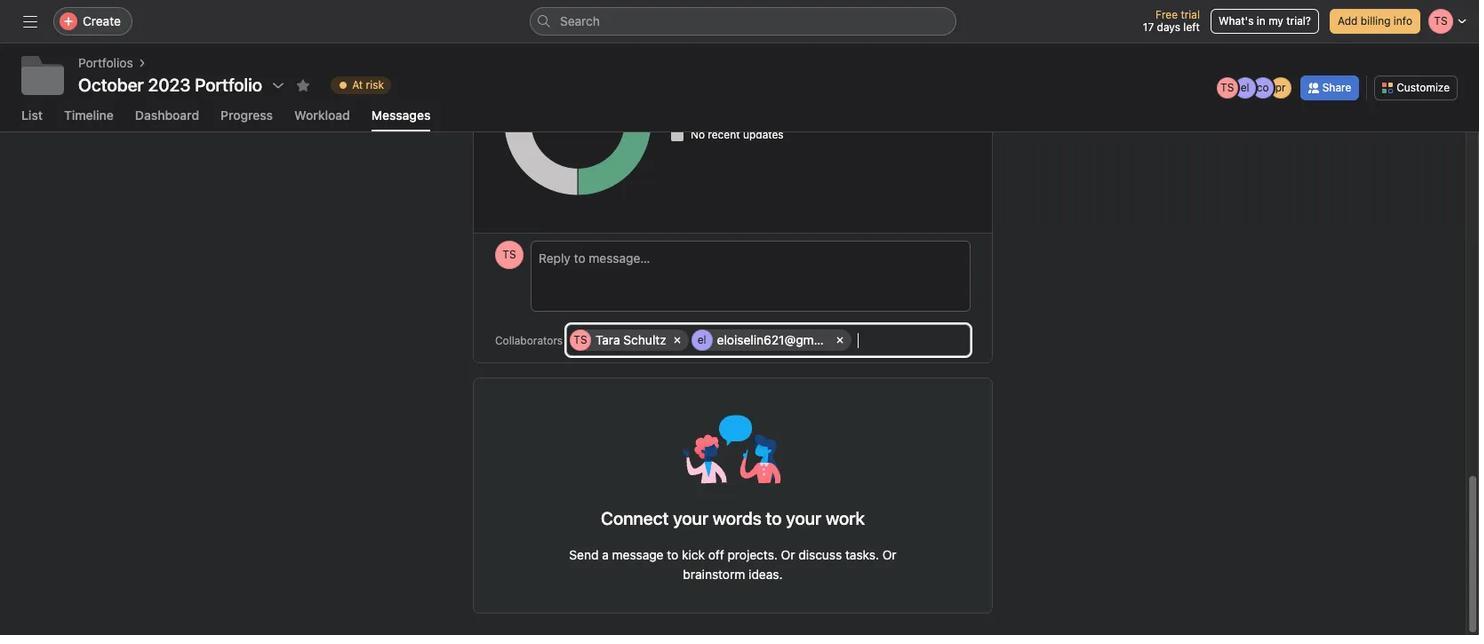 Task type: vqa. For each thing, say whether or not it's contained in the screenshot.
Customize at the top of the page
yes



Task type: describe. For each thing, give the bounding box(es) containing it.
timeline
[[64, 108, 114, 123]]

create
[[83, 13, 121, 28]]

add billing info
[[1338, 14, 1413, 28]]

pr
[[1276, 80, 1287, 94]]

list
[[21, 108, 43, 123]]

send
[[570, 548, 599, 563]]

projects.
[[728, 548, 778, 563]]

at risk button
[[323, 73, 399, 98]]

create button
[[53, 7, 132, 36]]

progress link
[[221, 108, 273, 132]]

brainstorm
[[683, 567, 746, 583]]

at risk
[[352, 78, 384, 92]]

billing
[[1361, 14, 1391, 28]]

message
[[612, 548, 664, 563]]

tara schultz
[[596, 333, 667, 348]]

share
[[1323, 80, 1352, 94]]

updates
[[743, 128, 784, 141]]

list link
[[21, 108, 43, 132]]

risk
[[366, 78, 384, 92]]

trial
[[1181, 8, 1201, 21]]

to for your work
[[766, 509, 782, 529]]

trial?
[[1287, 14, 1312, 28]]

no recent updates
[[691, 128, 784, 141]]

recent
[[708, 128, 740, 141]]

add
[[1338, 14, 1358, 28]]

ts inside the tara schultz cell
[[574, 334, 588, 347]]

messages
[[372, 108, 431, 123]]

messages link
[[372, 108, 431, 132]]

info
[[1394, 14, 1413, 28]]

expand sidebar image
[[23, 14, 37, 28]]

free
[[1156, 8, 1178, 21]]

what's in my trial?
[[1219, 14, 1312, 28]]

co
[[1257, 80, 1270, 94]]

search button
[[530, 7, 957, 36]]

your
[[673, 509, 709, 529]]

1 or from the left
[[781, 548, 796, 563]]

dashboard
[[135, 108, 199, 123]]

connect your words to your work
[[601, 509, 865, 529]]

discuss
[[799, 548, 842, 563]]

what's
[[1219, 14, 1254, 28]]

tara
[[596, 333, 621, 348]]

my
[[1269, 14, 1284, 28]]

tara schultz cell
[[570, 330, 689, 351]]

october 2023 portfolio
[[78, 75, 262, 95]]

a
[[602, 548, 609, 563]]

tasks.
[[846, 548, 880, 563]]



Task type: locate. For each thing, give the bounding box(es) containing it.
1 horizontal spatial to
[[766, 509, 782, 529]]

eloiselin621@gmail.com
[[718, 333, 855, 348]]

portfolios link
[[78, 53, 133, 73]]

or
[[781, 548, 796, 563], [883, 548, 897, 563]]

share button
[[1301, 75, 1360, 100]]

0 vertical spatial to
[[766, 509, 782, 529]]

left
[[1184, 20, 1201, 34]]

0 horizontal spatial to
[[667, 548, 679, 563]]

timeline link
[[64, 108, 114, 132]]

progress
[[221, 108, 273, 123]]

days
[[1158, 20, 1181, 34]]

0 vertical spatial ts
[[1221, 80, 1235, 94]]

2023 portfolio
[[148, 75, 262, 95]]

1 horizontal spatial el
[[1241, 80, 1250, 94]]

ts left co
[[1221, 80, 1235, 94]]

ts left tara
[[574, 334, 588, 347]]

el inside cell
[[698, 334, 707, 347]]

search list box
[[530, 7, 957, 36]]

to left kick
[[667, 548, 679, 563]]

None text field
[[858, 330, 871, 351]]

october
[[78, 75, 144, 95]]

1 horizontal spatial or
[[883, 548, 897, 563]]

ts
[[1221, 80, 1235, 94], [503, 248, 516, 261], [574, 334, 588, 347]]

0 horizontal spatial el
[[698, 334, 707, 347]]

customize
[[1397, 80, 1451, 94]]

1 horizontal spatial ts
[[574, 334, 588, 347]]

add billing info button
[[1330, 9, 1421, 34]]

free trial 17 days left
[[1144, 8, 1201, 34]]

remove from starred image
[[296, 78, 310, 92]]

words
[[713, 509, 762, 529]]

what's in my trial? button
[[1211, 9, 1320, 34]]

ts button
[[495, 241, 524, 269]]

ts inside ts button
[[503, 248, 516, 261]]

in
[[1257, 14, 1266, 28]]

at
[[352, 78, 363, 92]]

2 horizontal spatial ts
[[1221, 80, 1235, 94]]

el right schultz
[[698, 334, 707, 347]]

portfolios
[[78, 55, 133, 70]]

to inside send a message to kick off projects. or discuss tasks. or brainstorm ideas.
[[667, 548, 679, 563]]

connect
[[601, 509, 669, 529]]

collaborators
[[495, 334, 563, 347]]

17
[[1144, 20, 1155, 34]]

show options image
[[271, 78, 286, 92]]

1 vertical spatial ts
[[503, 248, 516, 261]]

eloiselin621@gmail.com cell
[[692, 330, 855, 351]]

to right words at the bottom of page
[[766, 509, 782, 529]]

1 vertical spatial to
[[667, 548, 679, 563]]

1 vertical spatial el
[[698, 334, 707, 347]]

ideas.
[[749, 567, 783, 583]]

0 horizontal spatial ts
[[503, 248, 516, 261]]

ts up collaborators
[[503, 248, 516, 261]]

dashboard link
[[135, 108, 199, 132]]

2 or from the left
[[883, 548, 897, 563]]

kick
[[682, 548, 705, 563]]

no
[[691, 128, 705, 141]]

off
[[709, 548, 725, 563]]

workload
[[294, 108, 350, 123]]

el
[[1241, 80, 1250, 94], [698, 334, 707, 347]]

customize button
[[1375, 75, 1459, 100]]

workload link
[[294, 108, 350, 132]]

or up ideas.
[[781, 548, 796, 563]]

el left co
[[1241, 80, 1250, 94]]

schultz
[[624, 333, 667, 348]]

0 vertical spatial el
[[1241, 80, 1250, 94]]

0 horizontal spatial or
[[781, 548, 796, 563]]

send a message to kick off projects. or discuss tasks. or brainstorm ideas.
[[570, 548, 897, 583]]

to for kick
[[667, 548, 679, 563]]

your work
[[786, 509, 865, 529]]

to
[[766, 509, 782, 529], [667, 548, 679, 563]]

2 vertical spatial ts
[[574, 334, 588, 347]]

or right tasks.
[[883, 548, 897, 563]]

search
[[560, 13, 600, 28]]



